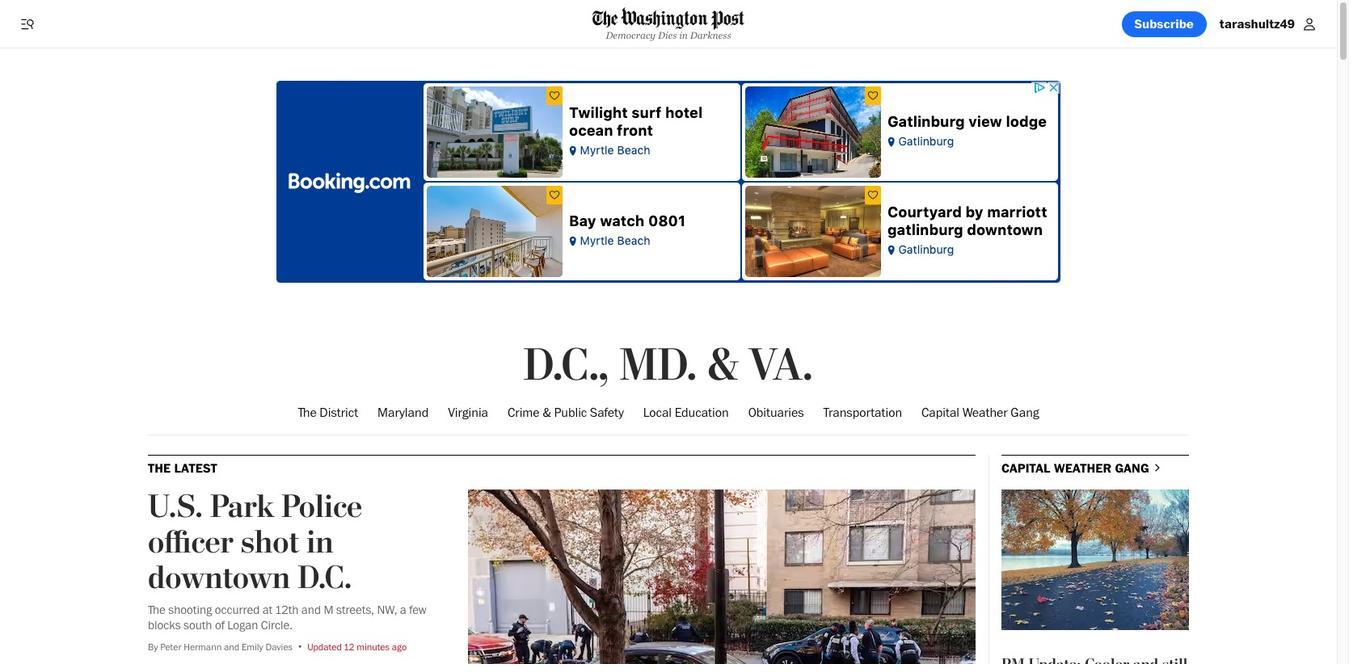 Task type: vqa. For each thing, say whether or not it's contained in the screenshot.
in within U.S. Park Police Officer Shot In Downtown D.C. The Shooting Occurred At 12Th And M Streets, Nw, A Few Blocks South Of Logan Circle.
yes



Task type: locate. For each thing, give the bounding box(es) containing it.
the inside the district "link"
[[298, 405, 317, 420]]

democracy dies in darkness link
[[593, 8, 745, 41]]

in right the dies
[[679, 30, 688, 41]]

subscribe
[[1135, 16, 1194, 31]]

the for the district
[[298, 405, 317, 420]]

0 vertical spatial weather
[[963, 405, 1008, 420]]

and left emily
[[224, 641, 239, 653]]

davies
[[266, 641, 293, 653]]

1 vertical spatial the
[[148, 460, 171, 476]]

1 horizontal spatial &
[[708, 340, 739, 394]]

transportation
[[823, 405, 902, 420]]

nw,
[[377, 603, 397, 617]]

md.
[[620, 340, 698, 394]]

0 vertical spatial gang
[[1011, 405, 1039, 420]]

tarashultz49
[[1220, 16, 1295, 31]]

ago
[[392, 641, 407, 653]]

1 vertical spatial and
[[224, 641, 239, 653]]

1 horizontal spatial weather
[[1054, 460, 1112, 476]]

0 vertical spatial &
[[708, 340, 739, 394]]

1 horizontal spatial gang
[[1115, 460, 1149, 476]]

peter hermann link
[[160, 641, 222, 653]]

1 horizontal spatial in
[[679, 30, 688, 41]]

va.
[[749, 340, 814, 394]]

latest
[[174, 460, 217, 476]]

obituaries
[[748, 405, 804, 420]]

1 vertical spatial in
[[307, 524, 334, 562]]

emily davies link
[[242, 641, 293, 653]]

obituaries link
[[748, 392, 804, 435]]

0 horizontal spatial capital
[[922, 405, 960, 420]]

weather
[[963, 405, 1008, 420], [1054, 460, 1112, 476]]

the left district
[[298, 405, 317, 420]]

maryland link
[[378, 392, 429, 435]]

0 vertical spatial the
[[298, 405, 317, 420]]

circle.
[[261, 619, 293, 633]]

0 horizontal spatial gang
[[1011, 405, 1039, 420]]

1 horizontal spatial and
[[301, 603, 321, 617]]

hermann
[[184, 641, 222, 653]]

& right crime
[[543, 405, 551, 420]]

local education
[[643, 405, 729, 420]]

virginia link
[[448, 392, 488, 435]]

the shooting occurred at 12th and m streets, nw, a few blocks south of logan circle. link
[[148, 603, 427, 633]]

1 vertical spatial weather
[[1054, 460, 1112, 476]]

the
[[298, 405, 317, 420], [148, 460, 171, 476], [148, 603, 166, 617]]

0 horizontal spatial weather
[[963, 405, 1008, 420]]

and
[[301, 603, 321, 617], [224, 641, 239, 653]]

crime
[[508, 405, 540, 420]]

the latest
[[148, 460, 217, 476]]

and left m
[[301, 603, 321, 617]]

the inside u.s. park police officer shot in downtown d.c. the shooting occurred at 12th and m streets, nw, a few blocks south of logan circle.
[[148, 603, 166, 617]]

u.s.
[[148, 488, 203, 527]]

in right shot
[[307, 524, 334, 562]]

darkness
[[690, 30, 731, 41]]

12
[[344, 641, 354, 653]]

0 vertical spatial and
[[301, 603, 321, 617]]

the up blocks
[[148, 603, 166, 617]]

1 vertical spatial &
[[543, 405, 551, 420]]

d.c.,
[[524, 340, 609, 394]]

emily
[[242, 641, 263, 653]]

m
[[324, 603, 334, 617]]

crime & public safety link
[[508, 392, 624, 435]]

2 vertical spatial the
[[148, 603, 166, 617]]

the left latest
[[148, 460, 171, 476]]

1 vertical spatial gang
[[1115, 460, 1149, 476]]

d.c.
[[298, 559, 352, 598]]

occurred
[[215, 603, 260, 617]]

crime & public safety
[[508, 405, 624, 420]]

shot
[[241, 524, 299, 562]]

u.s. park police officer shot in downtown d.c. the shooting occurred at 12th and m streets, nw, a few blocks south of logan circle.
[[148, 488, 427, 633]]

0 horizontal spatial in
[[307, 524, 334, 562]]

0 vertical spatial in
[[679, 30, 688, 41]]

public
[[554, 405, 587, 420]]

&
[[708, 340, 739, 394], [543, 405, 551, 420]]

capital
[[922, 405, 960, 420], [1002, 460, 1050, 476]]

police
[[281, 488, 362, 527]]

democracy dies in darkness
[[606, 30, 731, 41]]

1 vertical spatial capital
[[1002, 460, 1050, 476]]

advertisement region
[[276, 81, 1061, 283]]

maryland
[[378, 405, 429, 420]]

local
[[643, 405, 672, 420]]

in
[[679, 30, 688, 41], [307, 524, 334, 562]]

in inside u.s. park police officer shot in downtown d.c. the shooting occurred at 12th and m streets, nw, a few blocks south of logan circle.
[[307, 524, 334, 562]]

officer
[[148, 524, 234, 562]]

capital weather gang
[[922, 405, 1039, 420], [1002, 460, 1149, 476]]

capital weather gang link
[[922, 392, 1039, 435], [1002, 460, 1164, 478]]

gang
[[1011, 405, 1039, 420], [1115, 460, 1149, 476]]

& up education on the bottom
[[708, 340, 739, 394]]



Task type: describe. For each thing, give the bounding box(es) containing it.
tagline, democracy dies in darkness element
[[593, 30, 745, 41]]

education
[[675, 405, 729, 420]]

tarashultz49 button
[[1213, 11, 1324, 37]]

logan
[[227, 619, 258, 633]]

the district link
[[298, 392, 358, 435]]

search and browse sections image
[[19, 16, 36, 32]]

12th
[[275, 603, 299, 617]]

south
[[184, 619, 212, 633]]

transportation link
[[823, 392, 902, 435]]

0 vertical spatial capital weather gang
[[922, 405, 1039, 420]]

u.s. park police officer shot in downtown d.c. link
[[148, 488, 362, 598]]

at
[[263, 603, 273, 617]]

1 vertical spatial capital weather gang link
[[1002, 460, 1164, 478]]

by peter hermann and emily davies
[[148, 641, 293, 653]]

virginia
[[448, 405, 488, 420]]

streets,
[[336, 603, 374, 617]]

safety
[[590, 405, 624, 420]]

in inside 'primary' element
[[679, 30, 688, 41]]

1 vertical spatial capital weather gang
[[1002, 460, 1149, 476]]

primary element
[[0, 0, 1337, 49]]

by
[[148, 641, 158, 653]]

the for the latest
[[148, 460, 171, 476]]

updated 12 minutes ago
[[307, 641, 407, 653]]

the washington post homepage. image
[[593, 8, 745, 30]]

updated
[[307, 641, 342, 653]]

local education link
[[643, 392, 729, 435]]

dies
[[658, 30, 677, 41]]

0 horizontal spatial &
[[543, 405, 551, 420]]

minutes
[[357, 641, 390, 653]]

d.c., md. & va.
[[524, 340, 814, 394]]

few
[[409, 603, 427, 617]]

park
[[210, 488, 274, 527]]

blocks
[[148, 619, 181, 633]]

subscribe link
[[1122, 11, 1207, 37]]

district
[[320, 405, 358, 420]]

peter
[[160, 641, 181, 653]]

democracy
[[606, 30, 656, 41]]

1 horizontal spatial capital
[[1002, 460, 1050, 476]]

downtown
[[148, 559, 290, 598]]

0 horizontal spatial and
[[224, 641, 239, 653]]

and inside u.s. park police officer shot in downtown d.c. the shooting occurred at 12th and m streets, nw, a few blocks south of logan circle.
[[301, 603, 321, 617]]

a
[[400, 603, 406, 617]]

of
[[215, 619, 225, 633]]

0 vertical spatial capital
[[922, 405, 960, 420]]

the district
[[298, 405, 358, 420]]

0 vertical spatial capital weather gang link
[[922, 392, 1039, 435]]

shooting
[[168, 603, 212, 617]]



